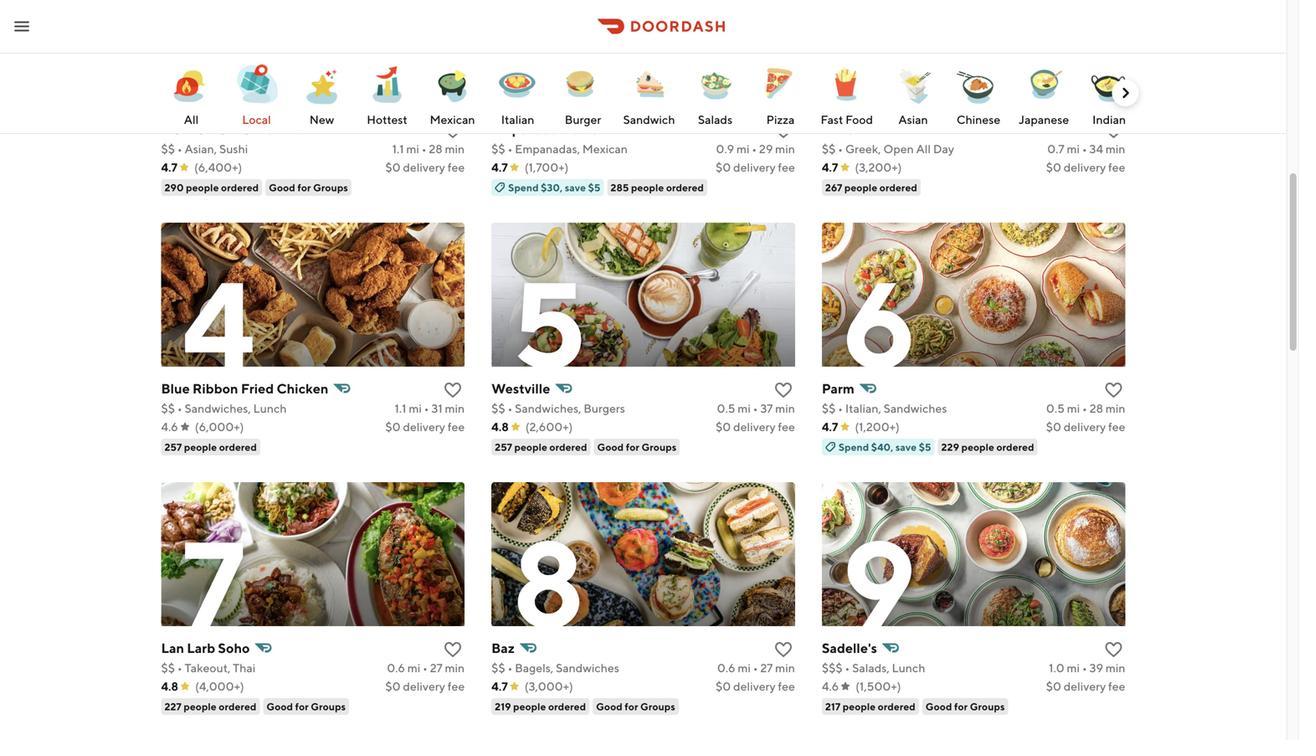 Task type: vqa. For each thing, say whether or not it's contained in the screenshot.
Featured Items heading
no



Task type: describe. For each thing, give the bounding box(es) containing it.
blue ribbon fried chicken
[[161, 381, 329, 396]]

4.8 for lan larb soho
[[161, 679, 178, 693]]

good for groups for domodomo new york
[[269, 182, 348, 193]]

ordered down (3,000+)
[[548, 701, 586, 713]]

ordered down '(4,000+)'
[[219, 701, 257, 713]]

lunch for sadelle's
[[892, 661, 926, 675]]

thai
[[233, 661, 256, 675]]

burger
[[565, 113, 601, 126]]

28 for parm
[[1090, 402, 1104, 415]]

2 257 people ordered from the left
[[495, 441, 587, 453]]

$​0 delivery fee for baz
[[716, 679, 795, 693]]

$40,
[[871, 441, 894, 453]]

4.6 for blue ribbon fried chicken
[[161, 420, 178, 434]]

salads,
[[852, 661, 890, 675]]

lunch for blue ribbon fried chicken
[[253, 402, 287, 415]]

min for parm
[[1106, 402, 1126, 415]]

fee for empanada mama
[[778, 160, 795, 174]]

people right the 285
[[631, 182, 664, 193]]

people right 227
[[184, 701, 217, 713]]

next button of carousel image
[[1117, 85, 1134, 101]]

1.0 mi • 39 min
[[1049, 661, 1126, 675]]

ordered down (1,500+)
[[878, 701, 916, 713]]

fee for parm
[[1109, 420, 1126, 434]]

click to add this store to your saved list image for sadelle's
[[1104, 640, 1124, 660]]

(3,200+)
[[855, 160, 902, 174]]

groups for sadelle's
[[970, 701, 1005, 713]]

34
[[1090, 142, 1104, 156]]

ordered down (2,600+)
[[550, 441, 587, 453]]

219
[[495, 701, 511, 713]]

$$ for lan larb soho
[[161, 661, 175, 675]]

290
[[165, 182, 184, 193]]

ordered right the 285
[[666, 182, 704, 193]]

$​0 for sadelle's
[[1046, 679, 1062, 693]]

ordered down (6,400+)
[[221, 182, 259, 193]]

4.8 for westville
[[492, 420, 509, 434]]

0.5 mi • 37 min
[[717, 402, 795, 415]]

$​0 for lan larb soho
[[385, 679, 401, 693]]

parm
[[822, 381, 855, 396]]

$$ for kiki's
[[822, 142, 836, 156]]

for for westville
[[626, 441, 640, 453]]

westville
[[492, 381, 550, 396]]

(1,500+)
[[856, 679, 901, 693]]

for for baz
[[625, 701, 638, 713]]

39
[[1090, 661, 1104, 675]]

min for domodomo new york
[[445, 142, 465, 156]]

$$ for empanada mama
[[492, 142, 505, 156]]

$​0 for baz
[[716, 679, 731, 693]]

day
[[933, 142, 955, 156]]

0.6 for lan larb soho
[[387, 661, 405, 675]]

$$$
[[822, 661, 843, 675]]

4.7 for parm
[[822, 420, 838, 434]]

asian
[[899, 113, 928, 126]]

$$ • bagels, sandwiches
[[492, 661, 619, 675]]

people down the (3,200+) at the top
[[845, 182, 878, 193]]

people right "229"
[[962, 441, 995, 453]]

$$ • takeout, thai
[[161, 661, 256, 675]]

for for sadelle's
[[955, 701, 968, 713]]

delivery for lan larb soho
[[403, 679, 445, 693]]

local
[[242, 113, 271, 126]]

229
[[942, 441, 960, 453]]

fee for kiki's
[[1109, 160, 1126, 174]]

delivery for parm
[[1064, 420, 1106, 434]]

asian,
[[185, 142, 217, 156]]

lan larb soho
[[161, 640, 250, 656]]

$​0 delivery fee for blue ribbon fried chicken
[[385, 420, 465, 434]]

sandwiches, for blue ribbon fried chicken
[[185, 402, 251, 415]]

ordered down (6,000+)
[[219, 441, 257, 453]]

1.0
[[1049, 661, 1065, 675]]

delivery for empanada mama
[[734, 160, 776, 174]]

219 people ordered
[[495, 701, 586, 713]]

0.6 mi • 27 min for lan larb soho
[[387, 661, 465, 675]]

takeout,
[[185, 661, 231, 675]]

mi for kiki's
[[1067, 142, 1080, 156]]

0.5 for westville
[[717, 402, 736, 415]]

4.7 for domodomo new york
[[161, 160, 178, 174]]

empanadas,
[[515, 142, 580, 156]]

$​0 for westville
[[716, 420, 731, 434]]

290 people ordered
[[165, 182, 259, 193]]

$$ for westville
[[492, 402, 505, 415]]

37
[[761, 402, 773, 415]]

0.9 mi • 29 min
[[716, 142, 795, 156]]

1.1 for domodomo new york
[[392, 142, 404, 156]]

0 horizontal spatial new
[[255, 121, 284, 137]]

$​0 for parm
[[1046, 420, 1062, 434]]

indian
[[1093, 113, 1126, 126]]

1 vertical spatial mexican
[[583, 142, 628, 156]]

fee for lan larb soho
[[448, 679, 465, 693]]

people right 219
[[513, 701, 546, 713]]

japanese
[[1019, 113, 1069, 126]]

fast
[[821, 113, 843, 126]]

fried
[[241, 381, 274, 396]]

(1,700+)
[[525, 160, 569, 174]]

4.6 for sadelle's
[[822, 679, 839, 693]]

0.6 for baz
[[717, 661, 736, 675]]

27 for baz
[[761, 661, 773, 675]]

greek,
[[846, 142, 881, 156]]

spend $30, save $5
[[508, 182, 601, 193]]

$​0 delivery fee for lan larb soho
[[385, 679, 465, 693]]

pizza
[[767, 113, 795, 126]]

lan
[[161, 640, 184, 656]]

good for westville
[[597, 441, 624, 453]]

salads
[[698, 113, 733, 126]]

(6,400+)
[[194, 160, 242, 174]]

$$ • italian, sandwiches
[[822, 402, 947, 415]]

(4,000+)
[[195, 679, 244, 693]]

groups for domodomo new york
[[313, 182, 348, 193]]

good for domodomo new york
[[269, 182, 295, 193]]

empanada
[[492, 121, 558, 137]]

sandwich
[[623, 113, 675, 126]]

$$ • asian, sushi
[[161, 142, 248, 156]]

groups for lan larb soho
[[311, 701, 346, 713]]

$$ for blue ribbon fried chicken
[[161, 402, 175, 415]]

people down (6,000+)
[[184, 441, 217, 453]]

food
[[846, 113, 873, 126]]

delivery for westville
[[734, 420, 776, 434]]

sandwiches for baz
[[556, 661, 619, 675]]

good for baz
[[596, 701, 623, 713]]

227
[[165, 701, 182, 713]]

fee for westville
[[778, 420, 795, 434]]

1.1 mi • 31 min
[[395, 402, 465, 415]]

$$ • greek, open all day
[[822, 142, 955, 156]]

mi for empanada mama
[[737, 142, 750, 156]]

delivery for kiki's
[[1064, 160, 1106, 174]]

217
[[825, 701, 841, 713]]

good for groups for baz
[[596, 701, 676, 713]]

0 vertical spatial all
[[184, 113, 199, 126]]

1.1 for blue ribbon fried chicken
[[395, 402, 407, 415]]

$$ for domodomo new york
[[161, 142, 175, 156]]

217 people ordered
[[825, 701, 916, 713]]

kiki's
[[822, 121, 854, 137]]

285
[[611, 182, 629, 193]]

(2,600+)
[[526, 420, 573, 434]]

bagels,
[[515, 661, 554, 675]]



Task type: locate. For each thing, give the bounding box(es) containing it.
1.1 down "hottest" on the top
[[392, 142, 404, 156]]

people right "217"
[[843, 701, 876, 713]]

for for lan larb soho
[[295, 701, 309, 713]]

1 horizontal spatial 27
[[761, 661, 773, 675]]

0 horizontal spatial all
[[184, 113, 199, 126]]

2 27 from the left
[[761, 661, 773, 675]]

0 horizontal spatial 0.5
[[717, 402, 736, 415]]

$5 for parm
[[919, 441, 932, 453]]

1 vertical spatial 4.6
[[822, 679, 839, 693]]

good right 217 people ordered
[[926, 701, 952, 713]]

fee
[[448, 160, 465, 174], [778, 160, 795, 174], [1109, 160, 1126, 174], [448, 420, 465, 434], [778, 420, 795, 434], [1109, 420, 1126, 434], [448, 679, 465, 693], [778, 679, 795, 693], [1109, 679, 1126, 693]]

new right the local
[[310, 113, 334, 126]]

229 people ordered
[[942, 441, 1035, 453]]

$30,
[[541, 182, 563, 193]]

0 vertical spatial sandwiches
[[884, 402, 947, 415]]

1 horizontal spatial 257
[[495, 441, 512, 453]]

1 horizontal spatial 28
[[1090, 402, 1104, 415]]

$5 left "229"
[[919, 441, 932, 453]]

4.7 up 219
[[492, 679, 508, 693]]

1 horizontal spatial 0.5
[[1047, 402, 1065, 415]]

0 vertical spatial spend
[[508, 182, 539, 193]]

267
[[825, 182, 843, 193]]

mi for lan larb soho
[[408, 661, 421, 675]]

0.6 mi • 27 min
[[387, 661, 465, 675], [717, 661, 795, 675]]

all
[[184, 113, 199, 126], [916, 142, 931, 156]]

257
[[165, 441, 182, 453], [495, 441, 512, 453]]

1 0.6 from the left
[[387, 661, 405, 675]]

sadelle's
[[822, 640, 877, 656]]

28
[[429, 142, 443, 156], [1090, 402, 1104, 415]]

$​0 for blue ribbon fried chicken
[[385, 420, 401, 434]]

(3,000+)
[[525, 679, 573, 693]]

min for empanada mama
[[776, 142, 795, 156]]

ordered right "229"
[[997, 441, 1035, 453]]

0 vertical spatial 4.8
[[492, 420, 509, 434]]

$5 left the 285
[[588, 182, 601, 193]]

0.5 for parm
[[1047, 402, 1065, 415]]

click to add this store to your saved list image for lan larb soho
[[443, 640, 463, 660]]

1 horizontal spatial spend
[[839, 441, 869, 453]]

fee for blue ribbon fried chicken
[[448, 420, 465, 434]]

mi for baz
[[738, 661, 751, 675]]

1 horizontal spatial 0.6 mi • 27 min
[[717, 661, 795, 675]]

2 257 from the left
[[495, 441, 512, 453]]

people
[[186, 182, 219, 193], [631, 182, 664, 193], [845, 182, 878, 193], [184, 441, 217, 453], [515, 441, 548, 453], [962, 441, 995, 453], [184, 701, 217, 713], [513, 701, 546, 713], [843, 701, 876, 713]]

31
[[432, 402, 443, 415]]

min for sadelle's
[[1106, 661, 1126, 675]]

click to add this store to your saved list image for baz
[[774, 640, 794, 660]]

1.1 left 31 at left bottom
[[395, 402, 407, 415]]

1 horizontal spatial save
[[896, 441, 917, 453]]

all left day
[[916, 142, 931, 156]]

1 vertical spatial all
[[916, 142, 931, 156]]

mi for parm
[[1067, 402, 1080, 415]]

0.6
[[387, 661, 405, 675], [717, 661, 736, 675]]

burgers
[[584, 402, 625, 415]]

0 vertical spatial mexican
[[430, 113, 475, 126]]

$​0 delivery fee
[[385, 160, 465, 174], [716, 160, 795, 174], [1046, 160, 1126, 174], [385, 420, 465, 434], [716, 420, 795, 434], [1046, 420, 1126, 434], [385, 679, 465, 693], [716, 679, 795, 693], [1046, 679, 1126, 693]]

$​0 for empanada mama
[[716, 160, 731, 174]]

4.8
[[492, 420, 509, 434], [161, 679, 178, 693]]

$​0 for kiki's
[[1046, 160, 1062, 174]]

$$ down blue
[[161, 402, 175, 415]]

click to add this store to your saved list image up the 1.1 mi • 31 min
[[443, 380, 463, 400]]

285 people ordered
[[611, 182, 704, 193]]

click to add this store to your saved list image for kiki's
[[1104, 121, 1124, 141]]

save right $40,
[[896, 441, 917, 453]]

1 horizontal spatial lunch
[[892, 661, 926, 675]]

sandwiches up (1,200+)
[[884, 402, 947, 415]]

all up asian,
[[184, 113, 199, 126]]

click to add this store to your saved list image up 0.7 mi • 34 min
[[1104, 121, 1124, 141]]

227 people ordered
[[165, 701, 257, 713]]

0.6 mi • 27 min for baz
[[717, 661, 795, 675]]

0 horizontal spatial 257
[[165, 441, 182, 453]]

$$ • sandwiches, burgers
[[492, 402, 625, 415]]

ordered down the (3,200+) at the top
[[880, 182, 918, 193]]

0.5 mi • 28 min
[[1047, 402, 1126, 415]]

save for parm
[[896, 441, 917, 453]]

sandwiches, for westville
[[515, 402, 581, 415]]

1 horizontal spatial new
[[310, 113, 334, 126]]

good down burgers
[[597, 441, 624, 453]]

mexican
[[430, 113, 475, 126], [583, 142, 628, 156]]

$$ • empanadas, mexican
[[492, 142, 628, 156]]

mama
[[561, 121, 600, 137]]

$​0 for domodomo new york
[[385, 160, 401, 174]]

mi for sadelle's
[[1067, 661, 1080, 675]]

save for empanada mama
[[565, 182, 586, 193]]

4.7 down parm
[[822, 420, 838, 434]]

0.7
[[1048, 142, 1065, 156]]

0 horizontal spatial 257 people ordered
[[165, 441, 257, 453]]

baz
[[492, 640, 515, 656]]

sushi
[[219, 142, 248, 156]]

1 257 people ordered from the left
[[165, 441, 257, 453]]

click to add this store to your saved list image for westville
[[774, 380, 794, 400]]

sandwiches,
[[185, 402, 251, 415], [515, 402, 581, 415]]

1 vertical spatial 28
[[1090, 402, 1104, 415]]

0 horizontal spatial mexican
[[430, 113, 475, 126]]

min for blue ribbon fried chicken
[[445, 402, 465, 415]]

mi
[[406, 142, 419, 156], [737, 142, 750, 156], [1067, 142, 1080, 156], [409, 402, 422, 415], [738, 402, 751, 415], [1067, 402, 1080, 415], [408, 661, 421, 675], [738, 661, 751, 675], [1067, 661, 1080, 675]]

4.7
[[161, 160, 178, 174], [492, 160, 508, 174], [822, 160, 838, 174], [822, 420, 838, 434], [492, 679, 508, 693]]

ordered
[[221, 182, 259, 193], [666, 182, 704, 193], [880, 182, 918, 193], [219, 441, 257, 453], [550, 441, 587, 453], [997, 441, 1035, 453], [219, 701, 257, 713], [548, 701, 586, 713], [878, 701, 916, 713]]

1 27 from the left
[[430, 661, 443, 675]]

$​0 delivery fee for parm
[[1046, 420, 1126, 434]]

chicken
[[277, 381, 329, 396]]

fee for domodomo new york
[[448, 160, 465, 174]]

(6,000+)
[[195, 420, 244, 434]]

people down (6,400+)
[[186, 182, 219, 193]]

267 people ordered
[[825, 182, 918, 193]]

click to add this store to your saved list image
[[443, 121, 463, 141], [1104, 121, 1124, 141], [774, 380, 794, 400], [443, 640, 463, 660], [774, 640, 794, 660]]

good for groups for lan larb soho
[[267, 701, 346, 713]]

sandwiches, up (2,600+)
[[515, 402, 581, 415]]

0 vertical spatial 1.1
[[392, 142, 404, 156]]

$$ down baz at the left of the page
[[492, 661, 505, 675]]

27
[[430, 661, 443, 675], [761, 661, 773, 675]]

2 0.6 from the left
[[717, 661, 736, 675]]

1 vertical spatial 1.1
[[395, 402, 407, 415]]

0 horizontal spatial 0.6 mi • 27 min
[[387, 661, 465, 675]]

lunch down fried
[[253, 402, 287, 415]]

mi for domodomo new york
[[406, 142, 419, 156]]

1 horizontal spatial 257 people ordered
[[495, 441, 587, 453]]

groups for baz
[[641, 701, 676, 713]]

1 vertical spatial $5
[[919, 441, 932, 453]]

ribbon
[[193, 381, 238, 396]]

larb
[[187, 640, 215, 656]]

groups for westville
[[642, 441, 677, 453]]

2 0.6 mi • 27 min from the left
[[717, 661, 795, 675]]

1 horizontal spatial 4.8
[[492, 420, 509, 434]]

$​0 delivery fee for empanada mama
[[716, 160, 795, 174]]

fee for baz
[[778, 679, 795, 693]]

0 horizontal spatial save
[[565, 182, 586, 193]]

0 horizontal spatial 27
[[430, 661, 443, 675]]

257 down blue
[[165, 441, 182, 453]]

1 horizontal spatial 4.6
[[822, 679, 839, 693]]

1 sandwiches, from the left
[[185, 402, 251, 415]]

1 horizontal spatial sandwiches,
[[515, 402, 581, 415]]

soho
[[218, 640, 250, 656]]

click to add this store to your saved list image up 0.5 mi • 37 min
[[774, 380, 794, 400]]

min for westville
[[776, 402, 795, 415]]

4.7 down empanada
[[492, 160, 508, 174]]

click to add this store to your saved list image up 1.1 mi • 28 min
[[443, 121, 463, 141]]

$$ down kiki's at the top of page
[[822, 142, 836, 156]]

click to add this store to your saved list image for empanada mama
[[774, 121, 794, 141]]

$$ down lan
[[161, 661, 175, 675]]

chinese
[[957, 113, 1001, 126]]

fast food
[[821, 113, 873, 126]]

0 vertical spatial 28
[[429, 142, 443, 156]]

$$ for parm
[[822, 402, 836, 415]]

0 horizontal spatial $5
[[588, 182, 601, 193]]

1 horizontal spatial $5
[[919, 441, 932, 453]]

$$ left asian,
[[161, 142, 175, 156]]

click to add this store to your saved list image up 1.0 mi • 39 min
[[1104, 640, 1124, 660]]

1 0.6 mi • 27 min from the left
[[387, 661, 465, 675]]

good down '$$ • bagels, sandwiches'
[[596, 701, 623, 713]]

$$
[[161, 142, 175, 156], [492, 142, 505, 156], [822, 142, 836, 156], [161, 402, 175, 415], [492, 402, 505, 415], [822, 402, 836, 415], [161, 661, 175, 675], [492, 661, 505, 675]]

click to add this store to your saved list image left baz at the left of the page
[[443, 640, 463, 660]]

257 people ordered down (6,000+)
[[165, 441, 257, 453]]

domodomo new york
[[161, 121, 315, 137]]

min for baz
[[776, 661, 795, 675]]

$​0 delivery fee for domodomo new york
[[385, 160, 465, 174]]

0 horizontal spatial sandwiches,
[[185, 402, 251, 415]]

28 for domodomo new york
[[429, 142, 443, 156]]

4.6 down $$$
[[822, 679, 839, 693]]

fee for sadelle's
[[1109, 679, 1126, 693]]

for for domodomo new york
[[298, 182, 311, 193]]

good for groups for sadelle's
[[926, 701, 1005, 713]]

sandwiches up (3,000+)
[[556, 661, 619, 675]]

0 horizontal spatial 0.6
[[387, 661, 405, 675]]

for
[[298, 182, 311, 193], [626, 441, 640, 453], [295, 701, 309, 713], [625, 701, 638, 713], [955, 701, 968, 713]]

good right '227 people ordered'
[[267, 701, 293, 713]]

$$ down parm
[[822, 402, 836, 415]]

domodomo
[[161, 121, 253, 137]]

mexican up 1.1 mi • 28 min
[[430, 113, 475, 126]]

1 vertical spatial save
[[896, 441, 917, 453]]

0 horizontal spatial spend
[[508, 182, 539, 193]]

2 sandwiches, from the left
[[515, 402, 581, 415]]

(1,200+)
[[855, 420, 900, 434]]

0 vertical spatial 4.6
[[161, 420, 178, 434]]

empanada mama
[[492, 121, 600, 137]]

0 horizontal spatial lunch
[[253, 402, 287, 415]]

4.6
[[161, 420, 178, 434], [822, 679, 839, 693]]

mexican down 'mama'
[[583, 142, 628, 156]]

good
[[269, 182, 295, 193], [597, 441, 624, 453], [267, 701, 293, 713], [596, 701, 623, 713], [926, 701, 952, 713]]

mi for blue ribbon fried chicken
[[409, 402, 422, 415]]

click to add this store to your saved list image up "0.9 mi • 29 min"
[[774, 121, 794, 141]]

$$ down westville
[[492, 402, 505, 415]]

new left the york
[[255, 121, 284, 137]]

$$ for baz
[[492, 661, 505, 675]]

click to add this store to your saved list image for blue ribbon fried chicken
[[443, 380, 463, 400]]

save right $30,
[[565, 182, 586, 193]]

italian
[[501, 113, 534, 126]]

lunch
[[253, 402, 287, 415], [892, 661, 926, 675]]

0.7 mi • 34 min
[[1048, 142, 1126, 156]]

sandwiches for parm
[[884, 402, 947, 415]]

$​0
[[385, 160, 401, 174], [716, 160, 731, 174], [1046, 160, 1062, 174], [385, 420, 401, 434], [716, 420, 731, 434], [1046, 420, 1062, 434], [385, 679, 401, 693], [716, 679, 731, 693], [1046, 679, 1062, 693]]

$$ down empanada
[[492, 142, 505, 156]]

delivery for baz
[[734, 679, 776, 693]]

$5 for empanada mama
[[588, 182, 601, 193]]

good for sadelle's
[[926, 701, 952, 713]]

sandwiches, up (6,000+)
[[185, 402, 251, 415]]

delivery for sadelle's
[[1064, 679, 1106, 693]]

spend left $40,
[[839, 441, 869, 453]]

open menu image
[[12, 16, 32, 36]]

blue
[[161, 381, 190, 396]]

0 vertical spatial save
[[565, 182, 586, 193]]

1 vertical spatial sandwiches
[[556, 661, 619, 675]]

spend left $30,
[[508, 182, 539, 193]]

hottest
[[367, 113, 408, 126]]

click to add this store to your saved list image for parm
[[1104, 380, 1124, 400]]

min for kiki's
[[1106, 142, 1126, 156]]

257 down westville
[[495, 441, 512, 453]]

delivery for domodomo new york
[[403, 160, 445, 174]]

click to add this store to your saved list image up 0.5 mi • 28 min
[[1104, 380, 1124, 400]]

0 horizontal spatial 28
[[429, 142, 443, 156]]

1 horizontal spatial mexican
[[583, 142, 628, 156]]

0 horizontal spatial 4.6
[[161, 420, 178, 434]]

4.7 up '267'
[[822, 160, 838, 174]]

min for lan larb soho
[[445, 661, 465, 675]]

mi for westville
[[738, 402, 751, 415]]

good for groups for westville
[[597, 441, 677, 453]]

1 vertical spatial spend
[[839, 441, 869, 453]]

open
[[884, 142, 914, 156]]

4.7 for baz
[[492, 679, 508, 693]]

1 horizontal spatial 0.6
[[717, 661, 736, 675]]

29
[[759, 142, 773, 156]]

spend for parm
[[839, 441, 869, 453]]

$$ • sandwiches, lunch
[[161, 402, 287, 415]]

2 0.5 from the left
[[1047, 402, 1065, 415]]

0.9
[[716, 142, 734, 156]]

1.1 mi • 28 min
[[392, 142, 465, 156]]

4.8 down westville
[[492, 420, 509, 434]]

4.7 for kiki's
[[822, 160, 838, 174]]

groups
[[313, 182, 348, 193], [642, 441, 677, 453], [311, 701, 346, 713], [641, 701, 676, 713], [970, 701, 1005, 713]]

good down the york
[[269, 182, 295, 193]]

1 0.5 from the left
[[717, 402, 736, 415]]

1 vertical spatial lunch
[[892, 661, 926, 675]]

$​0 delivery fee for sadelle's
[[1046, 679, 1126, 693]]

spend $40, save $5
[[839, 441, 932, 453]]

spend for empanada mama
[[508, 182, 539, 193]]

257 people ordered down (2,600+)
[[495, 441, 587, 453]]

lunch up (1,500+)
[[892, 661, 926, 675]]

4.6 down blue
[[161, 420, 178, 434]]

0 vertical spatial lunch
[[253, 402, 287, 415]]

1 horizontal spatial all
[[916, 142, 931, 156]]

0 horizontal spatial 4.8
[[161, 679, 178, 693]]

1 257 from the left
[[165, 441, 182, 453]]

$$$ • salads, lunch
[[822, 661, 926, 675]]

0 vertical spatial $5
[[588, 182, 601, 193]]

1 vertical spatial 4.8
[[161, 679, 178, 693]]

york
[[287, 121, 315, 137]]

$​0 delivery fee for kiki's
[[1046, 160, 1126, 174]]

1 horizontal spatial sandwiches
[[884, 402, 947, 415]]

4.7 up the 290
[[161, 160, 178, 174]]

delivery for blue ribbon fried chicken
[[403, 420, 445, 434]]

click to add this store to your saved list image
[[774, 121, 794, 141], [443, 380, 463, 400], [1104, 380, 1124, 400], [1104, 640, 1124, 660]]

italian,
[[846, 402, 882, 415]]

0 horizontal spatial sandwiches
[[556, 661, 619, 675]]

people down (2,600+)
[[515, 441, 548, 453]]

4.8 up 227
[[161, 679, 178, 693]]

click to add this store to your saved list image left sadelle's
[[774, 640, 794, 660]]



